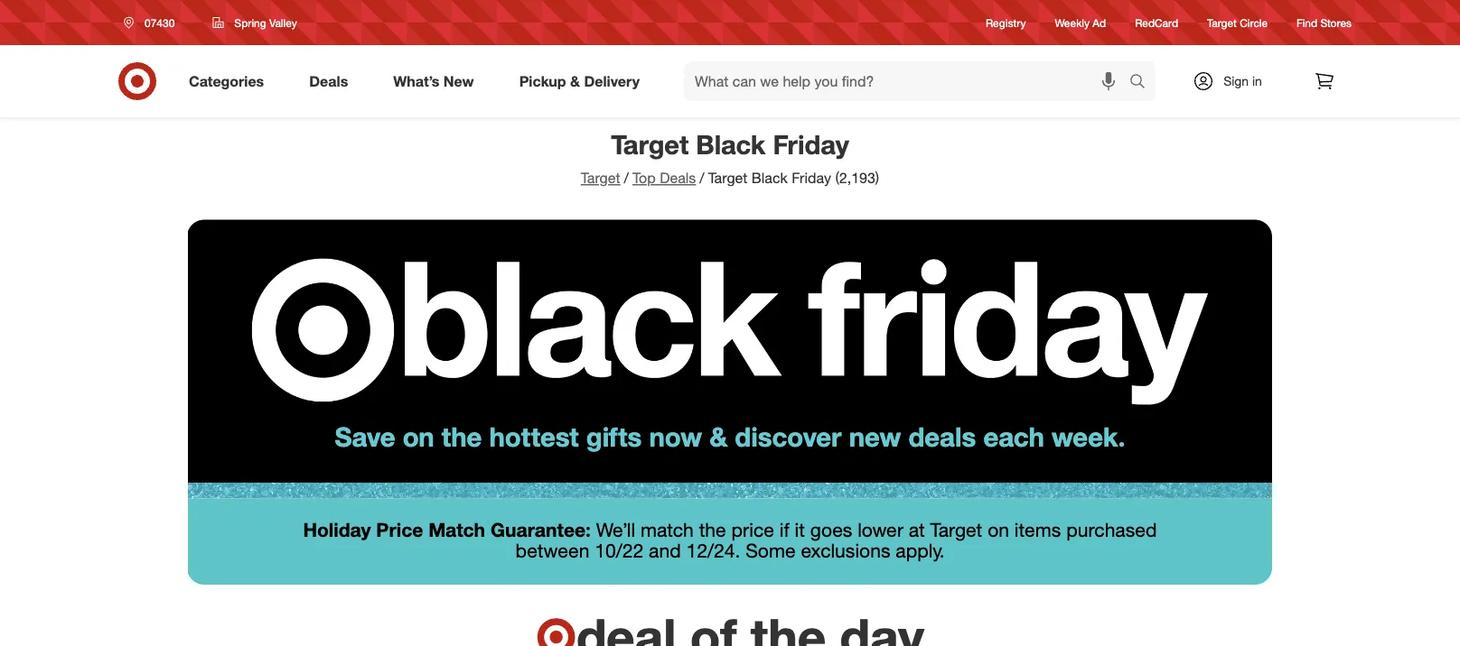Task type: vqa. For each thing, say whether or not it's contained in the screenshot.
Voice to the left
no



Task type: describe. For each thing, give the bounding box(es) containing it.
0 vertical spatial friday
[[773, 128, 849, 160]]

(2,193)
[[835, 169, 879, 187]]

sign in link
[[1177, 61, 1290, 101]]

& inside "link"
[[570, 72, 580, 90]]

now
[[649, 421, 702, 454]]

holiday
[[303, 518, 371, 542]]

what's
[[393, 72, 440, 90]]

target inside we'll match the price if it goes lower at target on items purchased between 10/22 and 12/24. some exclusions apply.
[[930, 518, 982, 542]]

top
[[632, 169, 656, 187]]

deals
[[909, 421, 976, 454]]

registry link
[[986, 15, 1026, 30]]

search
[[1121, 74, 1165, 92]]

stores
[[1321, 16, 1352, 29]]

the for hottest
[[442, 421, 482, 454]]

lower
[[858, 518, 903, 542]]

target left the top
[[581, 169, 620, 187]]

items
[[1015, 518, 1061, 542]]

goes
[[810, 518, 852, 542]]

what's new link
[[378, 61, 497, 101]]

sign in
[[1224, 73, 1262, 89]]

match
[[429, 518, 485, 542]]

0 vertical spatial black
[[696, 128, 766, 160]]

weekly ad link
[[1055, 15, 1106, 30]]

pickup
[[519, 72, 566, 90]]

apply.
[[896, 539, 945, 563]]

on inside we'll match the price if it goes lower at target on items purchased between 10/22 and 12/24. some exclusions apply.
[[988, 518, 1009, 542]]

price
[[376, 518, 423, 542]]

target link
[[581, 169, 620, 187]]

circle
[[1240, 16, 1268, 29]]

we'll
[[596, 518, 635, 542]]

find stores
[[1297, 16, 1352, 29]]

new
[[849, 421, 901, 454]]

find stores link
[[1297, 15, 1352, 30]]

pickup & delivery
[[519, 72, 640, 90]]

target black friday target / top deals / target black friday (2,193)
[[581, 128, 879, 187]]

target left circle
[[1207, 16, 1237, 29]]

target circle link
[[1207, 15, 1268, 30]]

some
[[746, 539, 796, 563]]

discover
[[735, 421, 842, 454]]

ad
[[1093, 16, 1106, 29]]

valley
[[269, 16, 297, 29]]

and
[[649, 539, 681, 563]]

deals link
[[294, 61, 371, 101]]

it
[[795, 518, 805, 542]]

target circle
[[1207, 16, 1268, 29]]

categories link
[[173, 61, 287, 101]]

holiday price match guarantee:
[[303, 518, 591, 542]]

if
[[780, 518, 789, 542]]



Task type: locate. For each thing, give the bounding box(es) containing it.
week.
[[1052, 421, 1125, 454]]

we'll match the price if it goes lower at target on items purchased between 10/22 and 12/24. some exclusions apply.
[[515, 518, 1157, 563]]

redcard
[[1135, 16, 1178, 29]]

target
[[1207, 16, 1237, 29], [611, 128, 689, 160], [581, 169, 620, 187], [708, 169, 748, 187], [930, 518, 982, 542]]

save on the hottest gifts now & discover new deals each week.
[[335, 421, 1125, 454]]

0 horizontal spatial /
[[624, 169, 629, 187]]

on left the items
[[988, 518, 1009, 542]]

target up the top
[[611, 128, 689, 160]]

what's new
[[393, 72, 474, 90]]

/ left the top
[[624, 169, 629, 187]]

12/24.
[[686, 539, 740, 563]]

hottest
[[489, 421, 579, 454]]

guarantee:
[[491, 518, 591, 542]]

1 vertical spatial the
[[699, 518, 726, 542]]

&
[[570, 72, 580, 90], [709, 421, 728, 454]]

on right save
[[403, 421, 434, 454]]

/ right top deals "link"
[[700, 169, 704, 187]]

1 horizontal spatial deals
[[660, 169, 696, 187]]

deals left the what's
[[309, 72, 348, 90]]

sign
[[1224, 73, 1249, 89]]

purchased
[[1066, 518, 1157, 542]]

0 vertical spatial on
[[403, 421, 434, 454]]

0 horizontal spatial &
[[570, 72, 580, 90]]

2 / from the left
[[700, 169, 704, 187]]

1 vertical spatial on
[[988, 518, 1009, 542]]

target right at on the right bottom of page
[[930, 518, 982, 542]]

1 vertical spatial friday
[[792, 169, 831, 187]]

categories
[[189, 72, 264, 90]]

black left (2,193)
[[752, 169, 788, 187]]

the left hottest
[[442, 421, 482, 454]]

07430
[[145, 16, 175, 29]]

& right pickup
[[570, 72, 580, 90]]

spring valley button
[[201, 6, 309, 39]]

match
[[641, 518, 694, 542]]

friday up (2,193)
[[773, 128, 849, 160]]

1 horizontal spatial on
[[988, 518, 1009, 542]]

0 vertical spatial deals
[[309, 72, 348, 90]]

redcard link
[[1135, 15, 1178, 30]]

10/22
[[595, 539, 644, 563]]

spring valley
[[234, 16, 297, 29]]

in
[[1252, 73, 1262, 89]]

0 horizontal spatial on
[[403, 421, 434, 454]]

deals inside target black friday target / top deals / target black friday (2,193)
[[660, 169, 696, 187]]

0 horizontal spatial the
[[442, 421, 482, 454]]

weekly ad
[[1055, 16, 1106, 29]]

/
[[624, 169, 629, 187], [700, 169, 704, 187]]

deals
[[309, 72, 348, 90], [660, 169, 696, 187]]

the for price
[[699, 518, 726, 542]]

the left price
[[699, 518, 726, 542]]

exclusions
[[801, 539, 890, 563]]

friday left (2,193)
[[792, 169, 831, 187]]

delivery
[[584, 72, 640, 90]]

pickup & delivery link
[[504, 61, 662, 101]]

1 horizontal spatial &
[[709, 421, 728, 454]]

1 / from the left
[[624, 169, 629, 187]]

each
[[983, 421, 1044, 454]]

save
[[335, 421, 395, 454]]

target right top deals "link"
[[708, 169, 748, 187]]

0 horizontal spatial deals
[[309, 72, 348, 90]]

search button
[[1121, 61, 1165, 105]]

0 vertical spatial &
[[570, 72, 580, 90]]

0 vertical spatial the
[[442, 421, 482, 454]]

friday
[[773, 128, 849, 160], [792, 169, 831, 187]]

price
[[731, 518, 774, 542]]

1 horizontal spatial /
[[700, 169, 704, 187]]

& right now
[[709, 421, 728, 454]]

the inside we'll match the price if it goes lower at target on items purchased between 10/22 and 12/24. some exclusions apply.
[[699, 518, 726, 542]]

1 vertical spatial &
[[709, 421, 728, 454]]

on
[[403, 421, 434, 454], [988, 518, 1009, 542]]

weekly
[[1055, 16, 1090, 29]]

at
[[909, 518, 925, 542]]

1 horizontal spatial the
[[699, 518, 726, 542]]

target black friday image
[[188, 200, 1272, 499]]

07430 button
[[112, 6, 194, 39]]

What can we help you find? suggestions appear below search field
[[684, 61, 1134, 101]]

the
[[442, 421, 482, 454], [699, 518, 726, 542]]

black up top deals "link"
[[696, 128, 766, 160]]

deals right the top
[[660, 169, 696, 187]]

1 vertical spatial deals
[[660, 169, 696, 187]]

spring
[[234, 16, 266, 29]]

new
[[444, 72, 474, 90]]

between
[[515, 539, 590, 563]]

registry
[[986, 16, 1026, 29]]

find
[[1297, 16, 1318, 29]]

1 vertical spatial black
[[752, 169, 788, 187]]

black
[[696, 128, 766, 160], [752, 169, 788, 187]]

top deals link
[[632, 169, 696, 187]]

gifts
[[586, 421, 642, 454]]



